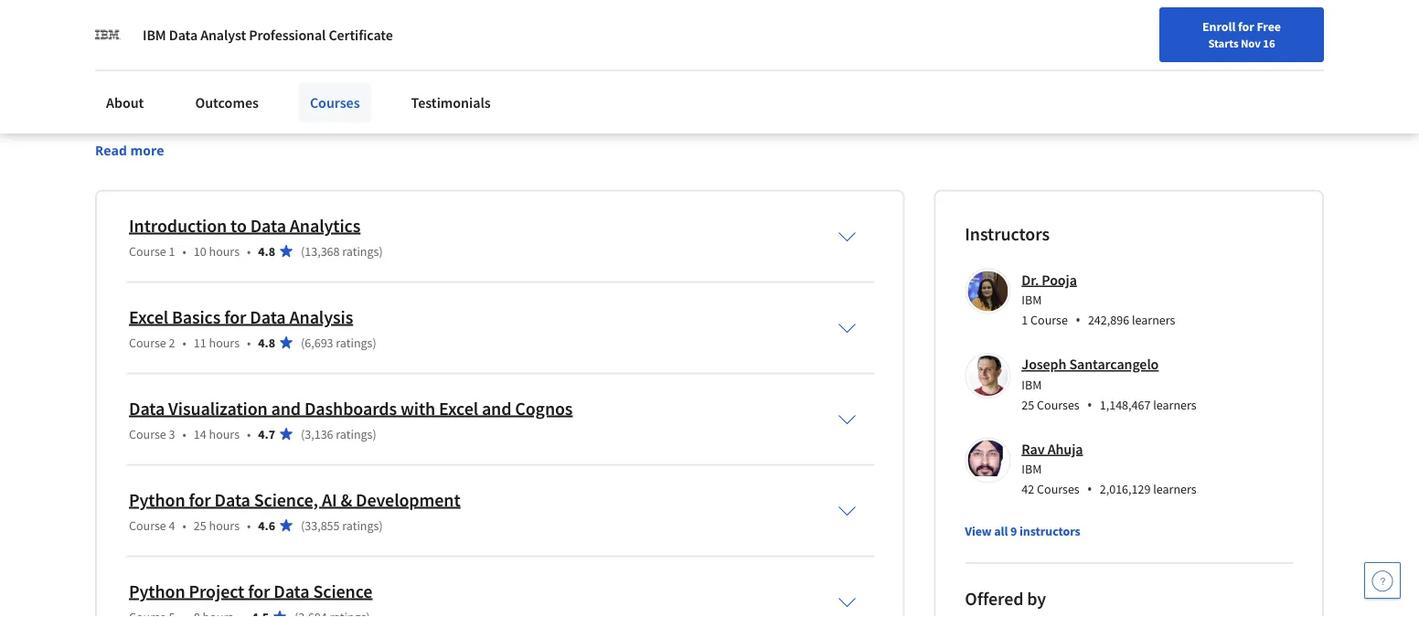 Task type: locate. For each thing, give the bounding box(es) containing it.
ratings for analytics
[[342, 243, 379, 259]]

1 vertical spatial 25
[[194, 517, 206, 533]]

ibm right ibm icon
[[143, 26, 166, 44]]

0 horizontal spatial as
[[351, 93, 364, 111]]

hours
[[209, 243, 240, 259], [209, 334, 240, 351], [209, 426, 240, 442], [209, 517, 240, 533]]

3 ( from the top
[[301, 426, 305, 442]]

for
[[1238, 18, 1254, 35], [146, 71, 163, 89], [224, 305, 246, 328], [189, 488, 211, 511], [248, 580, 270, 602]]

) for ai
[[379, 517, 383, 533]]

python for python for data science, ai & development
[[129, 488, 185, 511]]

ratings right 13,368
[[342, 243, 379, 259]]

to up 'course 1 • 10 hours •'
[[230, 214, 247, 237]]

prepare for a career in the high-growth field of data analytics
[[95, 71, 477, 89]]

python project for data science
[[129, 580, 372, 602]]

joseph santarcangelo ibm 25 courses • 1,148,467 learners
[[1022, 355, 1197, 414]]

1 4.8 from the top
[[258, 243, 275, 259]]

all
[[994, 523, 1008, 539]]

science
[[313, 580, 372, 602]]

courses
[[310, 93, 360, 112], [1037, 396, 1080, 413], [1037, 481, 1080, 497]]

0 horizontal spatial and
[[183, 93, 207, 111]]

25 inside joseph santarcangelo ibm 25 courses • 1,148,467 learners
[[1022, 396, 1034, 413]]

hours left 4.6
[[209, 517, 240, 533]]

like
[[757, 71, 779, 89]]

professional up a
[[95, 15, 230, 47]]

courses right 42
[[1037, 481, 1080, 497]]

menu item
[[1035, 18, 1153, 78]]

0 vertical spatial 4
[[415, 93, 422, 111]]

and down career
[[183, 93, 207, 111]]

25 for course
[[194, 517, 206, 533]]

1 vertical spatial in
[[336, 93, 348, 111]]

view
[[965, 523, 992, 539]]

you'll
[[583, 71, 617, 89]]

and
[[183, 93, 207, 111], [271, 397, 301, 420], [482, 397, 511, 420]]

for right the basics
[[224, 305, 246, 328]]

as down data
[[398, 93, 412, 111]]

4.8 down introduction to data analytics
[[258, 243, 275, 259]]

( for data
[[301, 334, 305, 351]]

as down field on the top left
[[351, 93, 364, 111]]

in inside . in this program, you'll learn in-demand skills like python, excel, and sql to get job-ready in as little as 4 months. no prior experience or degree needed.
[[336, 93, 348, 111]]

1 vertical spatial python
[[129, 580, 185, 602]]

read more
[[95, 141, 164, 159]]

python up course 4 • 25 hours •
[[129, 488, 185, 511]]

) down data visualization and dashboards with excel and cognos link
[[373, 426, 376, 442]]

and up 4.7
[[271, 397, 301, 420]]

1 vertical spatial 9
[[1010, 523, 1017, 539]]

1 horizontal spatial 4
[[415, 93, 422, 111]]

( 13,368 ratings )
[[301, 243, 383, 259]]

.
[[477, 71, 480, 89]]

( for dashboards
[[301, 426, 305, 442]]

1 vertical spatial 4.8
[[258, 334, 275, 351]]

about
[[106, 93, 144, 112]]

courses inside rav ahuja ibm 42 courses • 2,016,129 learners
[[1037, 481, 1080, 497]]

2 ( from the top
[[301, 334, 305, 351]]

learners for santarcangelo
[[1153, 396, 1197, 413]]

testimonials link
[[400, 82, 502, 123]]

0 vertical spatial python
[[129, 488, 185, 511]]

professional up prepare for a career in the high-growth field of data analytics
[[249, 26, 326, 44]]

joseph santarcangelo link
[[1022, 355, 1159, 373]]

dr. pooja ibm 1 course • 242,896 learners
[[1022, 271, 1175, 330]]

joseph santarcangelo image
[[968, 356, 1008, 396]]

for for a
[[146, 71, 163, 89]]

course 1 • 10 hours •
[[129, 243, 251, 259]]

3 hours from the top
[[209, 426, 240, 442]]

excel,
[[146, 93, 180, 111]]

1 down introduction
[[169, 243, 175, 259]]

1 horizontal spatial 25
[[1022, 396, 1034, 413]]

( down analysis
[[301, 334, 305, 351]]

python project for data science link
[[129, 580, 372, 602]]

) down development
[[379, 517, 383, 533]]

9 right - on the left of page
[[367, 15, 380, 47]]

4.8 down excel basics for data analysis "link"
[[258, 334, 275, 351]]

3,136
[[305, 426, 333, 442]]

courses inside joseph santarcangelo ibm 25 courses • 1,148,467 learners
[[1037, 396, 1080, 413]]

•
[[182, 243, 186, 259], [247, 243, 251, 259], [1075, 310, 1081, 330], [182, 334, 186, 351], [247, 334, 251, 351], [1087, 394, 1092, 414], [182, 426, 186, 442], [247, 426, 251, 442], [1087, 479, 1092, 499], [182, 517, 186, 533], [247, 517, 251, 533]]

9 right "all"
[[1010, 523, 1017, 539]]

ibm down the joseph
[[1022, 376, 1042, 393]]

2
[[169, 334, 175, 351]]

learners
[[1132, 312, 1175, 328], [1153, 396, 1197, 413], [1153, 481, 1197, 497]]

ibm down rav
[[1022, 461, 1042, 477]]

courses down field on the top left
[[310, 93, 360, 112]]

view all 9 instructors
[[965, 523, 1080, 539]]

0 horizontal spatial 9
[[367, 15, 380, 47]]

field
[[338, 71, 368, 89]]

0 vertical spatial 1
[[169, 243, 175, 259]]

in left the
[[218, 71, 229, 89]]

hours for to
[[209, 243, 240, 259]]

4 hours from the top
[[209, 517, 240, 533]]

) right "6,693"
[[373, 334, 376, 351]]

9 inside button
[[1010, 523, 1017, 539]]

4 ( from the top
[[301, 517, 305, 533]]

data left analytics
[[250, 214, 286, 237]]

the
[[232, 71, 252, 89]]

excel left the basics
[[129, 305, 168, 328]]

by
[[1027, 587, 1046, 610]]

0 vertical spatial 4.8
[[258, 243, 275, 259]]

experience
[[531, 93, 598, 111]]

1 down dr.
[[1022, 312, 1028, 328]]

1 ( from the top
[[301, 243, 305, 259]]

) right 13,368
[[379, 243, 383, 259]]

0 horizontal spatial 25
[[194, 517, 206, 533]]

1 horizontal spatial in
[[336, 93, 348, 111]]

little
[[367, 93, 395, 111]]

ratings
[[342, 243, 379, 259], [336, 334, 373, 351], [336, 426, 373, 442], [342, 517, 379, 533]]

hours right 11
[[209, 334, 240, 351]]

None search field
[[261, 11, 663, 48]]

course for ai
[[129, 517, 166, 533]]

1 vertical spatial learners
[[1153, 396, 1197, 413]]

25 left 4.6
[[194, 517, 206, 533]]

rav ahuja ibm 42 courses • 2,016,129 learners
[[1022, 440, 1197, 499]]

1 vertical spatial courses
[[1037, 396, 1080, 413]]

1,148,467
[[1100, 396, 1151, 413]]

python for data science, ai & development link
[[129, 488, 460, 511]]

for left a
[[146, 71, 163, 89]]

project
[[189, 580, 244, 602]]

1 vertical spatial 1
[[1022, 312, 1028, 328]]

data left analyst
[[169, 26, 198, 44]]

2 vertical spatial courses
[[1037, 481, 1080, 497]]

cognos
[[515, 397, 573, 420]]

help center image
[[1372, 570, 1393, 592]]

nov
[[1241, 36, 1261, 50]]

(
[[301, 243, 305, 259], [301, 334, 305, 351], [301, 426, 305, 442], [301, 517, 305, 533]]

courses down the joseph
[[1037, 396, 1080, 413]]

( down analytics
[[301, 243, 305, 259]]

in
[[483, 71, 495, 89]]

4
[[415, 93, 422, 111], [169, 517, 175, 533]]

course for analysis
[[129, 334, 166, 351]]

data
[[386, 71, 415, 89]]

25
[[1022, 396, 1034, 413], [194, 517, 206, 533]]

25 for joseph
[[1022, 396, 1034, 413]]

• inside dr. pooja ibm 1 course • 242,896 learners
[[1075, 310, 1081, 330]]

excel right with
[[439, 397, 478, 420]]

dr.
[[1022, 271, 1039, 289]]

ratings down &
[[342, 517, 379, 533]]

coursera image
[[22, 15, 138, 44]]

in down field on the top left
[[336, 93, 348, 111]]

0 horizontal spatial 4
[[169, 517, 175, 533]]

learners right 1,148,467
[[1153, 396, 1197, 413]]

professional
[[95, 15, 230, 47], [249, 26, 326, 44]]

data left science
[[274, 580, 310, 602]]

hours right the 14 on the left of page
[[209, 426, 240, 442]]

ibm inside dr. pooja ibm 1 course • 242,896 learners
[[1022, 292, 1042, 308]]

ratings for science,
[[342, 517, 379, 533]]

1 horizontal spatial and
[[271, 397, 301, 420]]

for up nov on the top right of page
[[1238, 18, 1254, 35]]

ibm data analyst professional certificate
[[143, 26, 393, 44]]

25 down the joseph
[[1022, 396, 1034, 413]]

0 horizontal spatial excel
[[129, 305, 168, 328]]

1 horizontal spatial as
[[398, 93, 412, 111]]

( down python for data science, ai & development on the left of the page
[[301, 517, 305, 533]]

python,
[[95, 93, 143, 111]]

introduction to data analytics
[[129, 214, 360, 237]]

1 as from the left
[[351, 93, 364, 111]]

( right 4.7
[[301, 426, 305, 442]]

2 as from the left
[[398, 93, 412, 111]]

1 horizontal spatial 9
[[1010, 523, 1017, 539]]

visualization
[[168, 397, 268, 420]]

33,855
[[305, 517, 340, 533]]

data left analysis
[[250, 305, 286, 328]]

2 vertical spatial learners
[[1153, 481, 1197, 497]]

to
[[237, 93, 250, 111], [230, 214, 247, 237]]

science,
[[254, 488, 318, 511]]

0 vertical spatial learners
[[1132, 312, 1175, 328]]

learners right 242,896
[[1132, 312, 1175, 328]]

2 hours from the top
[[209, 334, 240, 351]]

read
[[95, 141, 127, 159]]

courses for joseph
[[1037, 396, 1080, 413]]

1 python from the top
[[129, 488, 185, 511]]

get
[[253, 93, 272, 111]]

1 horizontal spatial professional
[[249, 26, 326, 44]]

rav ahuja link
[[1022, 440, 1083, 458]]

ibm inside joseph santarcangelo ibm 25 courses • 1,148,467 learners
[[1022, 376, 1042, 393]]

ibm for dr. pooja
[[1022, 292, 1042, 308]]

course
[[129, 243, 166, 259], [1031, 312, 1068, 328], [129, 334, 166, 351], [129, 426, 166, 442], [129, 517, 166, 533]]

outcomes link
[[184, 82, 270, 123]]

• inside rav ahuja ibm 42 courses • 2,016,129 learners
[[1087, 479, 1092, 499]]

learners inside rav ahuja ibm 42 courses • 2,016,129 learners
[[1153, 481, 1197, 497]]

courses for rav
[[1037, 481, 1080, 497]]

offered by
[[965, 587, 1046, 610]]

1 hours from the top
[[209, 243, 240, 259]]

for up course 4 • 25 hours •
[[189, 488, 211, 511]]

13,368
[[305, 243, 340, 259]]

to left get
[[237, 93, 250, 111]]

14
[[194, 426, 206, 442]]

view all 9 instructors button
[[965, 522, 1080, 540]]

python left project
[[129, 580, 185, 602]]

show notifications image
[[1172, 23, 1194, 45]]

excel
[[129, 305, 168, 328], [439, 397, 478, 420]]

ratings down data visualization and dashboards with excel and cognos link
[[336, 426, 373, 442]]

ibm down dr.
[[1022, 292, 1042, 308]]

learners inside dr. pooja ibm 1 course • 242,896 learners
[[1132, 312, 1175, 328]]

1 vertical spatial 4
[[169, 517, 175, 533]]

1 horizontal spatial 1
[[1022, 312, 1028, 328]]

learn
[[620, 71, 651, 89]]

0 vertical spatial to
[[237, 93, 250, 111]]

0 vertical spatial in
[[218, 71, 229, 89]]

analytics
[[290, 214, 360, 237]]

) for analysis
[[373, 334, 376, 351]]

1 horizontal spatial excel
[[439, 397, 478, 420]]

rav
[[1022, 440, 1045, 458]]

professional certificate - 9 course series
[[95, 15, 526, 47]]

ratings right "6,693"
[[336, 334, 373, 351]]

and left cognos
[[482, 397, 511, 420]]

2 python from the top
[[129, 580, 185, 602]]

2 4.8 from the top
[[258, 334, 275, 351]]

sql
[[209, 93, 234, 111]]

ibm image
[[95, 22, 121, 48]]

learners inside joseph santarcangelo ibm 25 courses • 1,148,467 learners
[[1153, 396, 1197, 413]]

about link
[[95, 82, 155, 123]]

0 vertical spatial 25
[[1022, 396, 1034, 413]]

0 horizontal spatial 1
[[169, 243, 175, 259]]

course 2 • 11 hours •
[[129, 334, 251, 351]]

needed.
[[662, 93, 712, 111]]

learners right 2,016,129
[[1153, 481, 1197, 497]]

hours right "10"
[[209, 243, 240, 259]]

ibm inside rav ahuja ibm 42 courses • 2,016,129 learners
[[1022, 461, 1042, 477]]

course inside dr. pooja ibm 1 course • 242,896 learners
[[1031, 312, 1068, 328]]

0 horizontal spatial professional
[[95, 15, 230, 47]]

1
[[169, 243, 175, 259], [1022, 312, 1028, 328]]

for inside enroll for free starts nov 16
[[1238, 18, 1254, 35]]



Task type: describe. For each thing, give the bounding box(es) containing it.
0 horizontal spatial in
[[218, 71, 229, 89]]

skills
[[724, 71, 754, 89]]

&
[[341, 488, 352, 511]]

more
[[130, 141, 164, 159]]

course 4 • 25 hours •
[[129, 517, 251, 533]]

introduction
[[129, 214, 227, 237]]

course for with
[[129, 426, 166, 442]]

offered
[[965, 587, 1024, 610]]

rav ahuja image
[[968, 440, 1008, 480]]

learners for ahuja
[[1153, 481, 1197, 497]]

. in this program, you'll learn in-demand skills like python, excel, and sql to get job-ready in as little as 4 months. no prior experience or degree needed.
[[95, 71, 782, 111]]

certificate up prepare for a career in the high-growth field of data analytics
[[235, 15, 349, 47]]

degree
[[617, 93, 659, 111]]

2,016,129
[[1100, 481, 1151, 497]]

prior
[[499, 93, 528, 111]]

and inside . in this program, you'll learn in-demand skills like python, excel, and sql to get job-ready in as little as 4 months. no prior experience or degree needed.
[[183, 93, 207, 111]]

0 vertical spatial excel
[[129, 305, 168, 328]]

42
[[1022, 481, 1034, 497]]

in-
[[654, 71, 670, 89]]

analytics
[[418, 71, 477, 89]]

ibm for joseph santarcangelo
[[1022, 376, 1042, 393]]

16
[[1263, 36, 1275, 50]]

0 vertical spatial 9
[[367, 15, 380, 47]]

ibm for rav ahuja
[[1022, 461, 1042, 477]]

4 inside . in this program, you'll learn in-demand skills like python, excel, and sql to get job-ready in as little as 4 months. no prior experience or degree needed.
[[415, 93, 422, 111]]

enroll for free starts nov 16
[[1202, 18, 1281, 50]]

for for data
[[189, 488, 211, 511]]

( for analytics
[[301, 243, 305, 259]]

starts
[[1208, 36, 1238, 50]]

11
[[194, 334, 206, 351]]

months.
[[425, 93, 475, 111]]

with
[[400, 397, 435, 420]]

demand
[[670, 71, 721, 89]]

data visualization and dashboards with excel and cognos
[[129, 397, 573, 420]]

joseph
[[1022, 355, 1066, 373]]

career
[[176, 71, 215, 89]]

0 vertical spatial courses
[[310, 93, 360, 112]]

ahuja
[[1048, 440, 1083, 458]]

hours for for
[[209, 517, 240, 533]]

or
[[601, 93, 614, 111]]

analyst
[[200, 26, 246, 44]]

) for with
[[373, 426, 376, 442]]

4.8 for for
[[258, 334, 275, 351]]

enroll
[[1202, 18, 1236, 35]]

excel basics for data analysis link
[[129, 305, 353, 328]]

data visualization and dashboards with excel and cognos link
[[129, 397, 573, 420]]

dr. pooja link
[[1022, 271, 1077, 289]]

dashboards
[[304, 397, 397, 420]]

1 inside dr. pooja ibm 1 course • 242,896 learners
[[1022, 312, 1028, 328]]

for right project
[[248, 580, 270, 602]]

read more button
[[95, 140, 164, 159]]

instructors
[[1020, 523, 1080, 539]]

series
[[462, 15, 526, 47]]

4.6
[[258, 517, 275, 533]]

python for data science, ai & development
[[129, 488, 460, 511]]

no
[[478, 93, 496, 111]]

data up course 3 • 14 hours •
[[129, 397, 165, 420]]

santarcangelo
[[1069, 355, 1159, 373]]

for for free
[[1238, 18, 1254, 35]]

course
[[385, 15, 457, 47]]

-
[[354, 15, 362, 47]]

( 6,693 ratings )
[[301, 334, 376, 351]]

testimonials
[[411, 93, 491, 112]]

dr. pooja image
[[968, 271, 1008, 311]]

python for python project for data science
[[129, 580, 185, 602]]

instructors
[[965, 222, 1050, 245]]

ready
[[299, 93, 333, 111]]

learners for pooja
[[1132, 312, 1175, 328]]

program,
[[524, 71, 580, 89]]

course 3 • 14 hours •
[[129, 426, 251, 442]]

4.8 for data
[[258, 243, 275, 259]]

4.7
[[258, 426, 275, 442]]

basics
[[172, 305, 221, 328]]

242,896
[[1088, 312, 1129, 328]]

courses link
[[299, 82, 371, 123]]

a
[[166, 71, 173, 89]]

data up course 4 • 25 hours •
[[214, 488, 250, 511]]

prepare
[[95, 71, 143, 89]]

ai
[[322, 488, 337, 511]]

2 horizontal spatial and
[[482, 397, 511, 420]]

introduction to data analytics link
[[129, 214, 360, 237]]

1 vertical spatial to
[[230, 214, 247, 237]]

certificate up field on the top left
[[329, 26, 393, 44]]

high-
[[255, 71, 289, 89]]

to inside . in this program, you'll learn in-demand skills like python, excel, and sql to get job-ready in as little as 4 months. no prior experience or degree needed.
[[237, 93, 250, 111]]

1 vertical spatial excel
[[439, 397, 478, 420]]

( for science,
[[301, 517, 305, 533]]

ratings for data
[[336, 334, 373, 351]]

pooja
[[1042, 271, 1077, 289]]

3
[[169, 426, 175, 442]]

hours for visualization
[[209, 426, 240, 442]]

ratings for dashboards
[[336, 426, 373, 442]]

of
[[371, 71, 384, 89]]

• inside joseph santarcangelo ibm 25 courses • 1,148,467 learners
[[1087, 394, 1092, 414]]

( 33,855 ratings )
[[301, 517, 383, 533]]

hours for basics
[[209, 334, 240, 351]]

free
[[1257, 18, 1281, 35]]



Task type: vqa. For each thing, say whether or not it's contained in the screenshot.
THIS
yes



